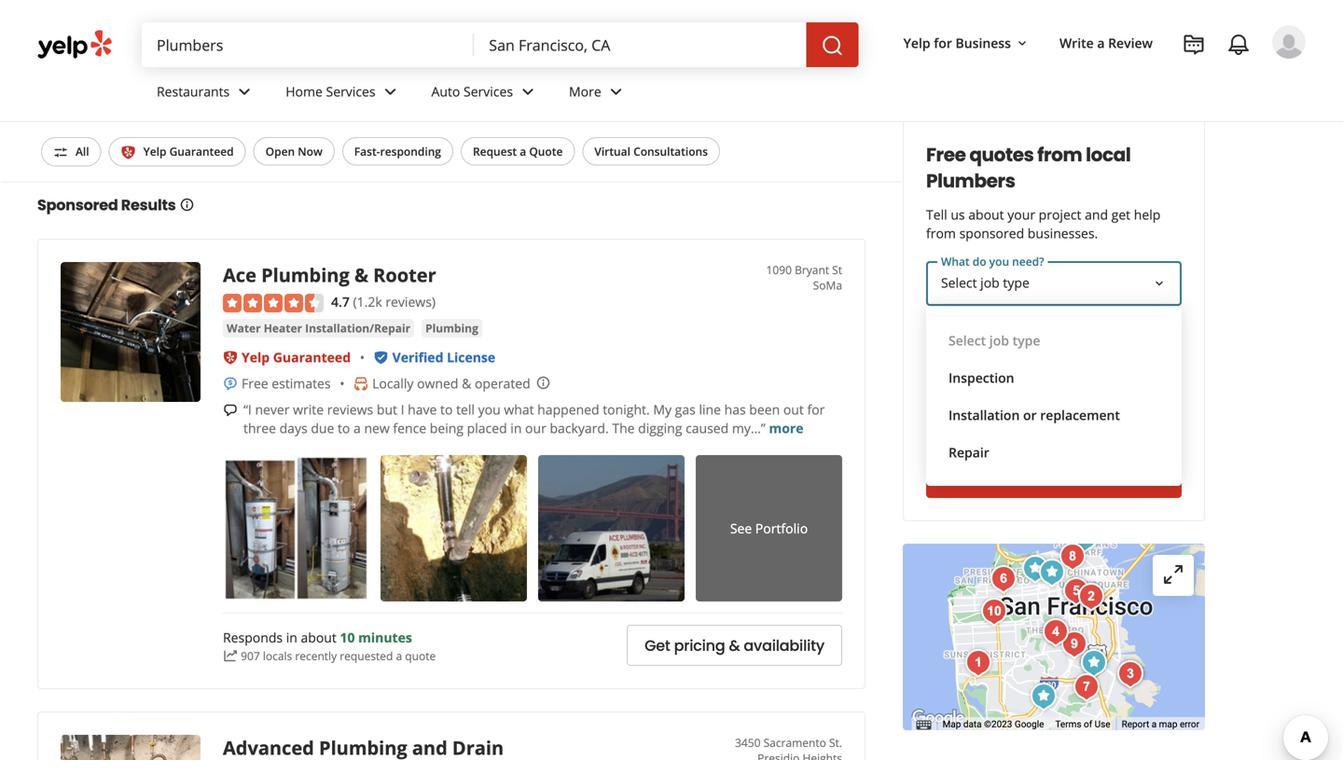 Task type: vqa. For each thing, say whether or not it's contained in the screenshot.
Auto Services link
yes



Task type: describe. For each thing, give the bounding box(es) containing it.
pricing
[[674, 636, 726, 657]]

plumbers up restaurants
[[203, 63, 256, 79]]

all button
[[41, 137, 101, 167]]

3450
[[735, 736, 761, 751]]

us
[[951, 206, 966, 224]]

tonight.
[[603, 401, 650, 419]]

ace
[[223, 262, 257, 288]]

francisco,
[[381, 79, 496, 110]]

16 chevron down v2 image
[[1015, 36, 1030, 51]]

being
[[430, 420, 464, 437]]

get pricing & availability button
[[627, 625, 843, 667]]

never
[[255, 401, 290, 419]]

tell
[[456, 401, 475, 419]]

more
[[769, 420, 804, 437]]

due
[[311, 420, 334, 437]]

what do you need?
[[942, 254, 1045, 269]]

1090 bryant st soma
[[767, 262, 843, 293]]

but
[[377, 401, 398, 419]]

16 yelp guaranteed v2 image
[[121, 145, 136, 160]]

search image
[[822, 35, 844, 57]]

auto services link
[[417, 67, 554, 121]]

soma
[[813, 277, 843, 293]]

rooter
[[373, 262, 436, 288]]

about for your
[[969, 206, 1005, 224]]

you for need
[[1000, 340, 1022, 358]]

plumbing button
[[422, 319, 482, 338]]

home services inside business categories element
[[286, 83, 376, 100]]

enter
[[942, 406, 974, 423]]

installation/repair
[[305, 321, 411, 336]]

get for get started
[[1013, 468, 1039, 489]]

estimates
[[272, 375, 331, 393]]

4.7
[[331, 293, 350, 311]]

see
[[731, 520, 752, 538]]

from inside free quotes from local plumbers
[[1038, 142, 1083, 168]]

gas
[[675, 401, 696, 419]]

16 verified v2 image
[[374, 350, 389, 365]]

virtual consultations
[[595, 144, 708, 159]]

(1.2k
[[353, 293, 382, 311]]

yelp inside yelp guaranteed button
[[143, 144, 167, 159]]

do for what
[[973, 254, 987, 269]]

your
[[1008, 206, 1036, 224]]

907 locals recently requested a quote
[[241, 649, 436, 664]]

907
[[241, 649, 260, 664]]

0 horizontal spatial services
[[127, 63, 173, 79]]

when
[[942, 340, 977, 358]]

new
[[364, 420, 390, 437]]

& for availability
[[729, 636, 741, 657]]

request
[[473, 144, 517, 159]]

plumbers link
[[203, 63, 256, 79]]

inspection button
[[942, 359, 1168, 397]]

see portfolio
[[731, 520, 808, 538]]

notifications image
[[1228, 34, 1251, 56]]

auto
[[432, 83, 460, 100]]

1 vertical spatial to
[[338, 420, 350, 437]]

1 horizontal spatial home services link
[[271, 67, 417, 121]]

yelp for business
[[904, 34, 1012, 52]]

none field near
[[489, 35, 792, 55]]

16 trending v2 image
[[223, 649, 238, 664]]

auto services
[[432, 83, 513, 100]]

free estimates
[[242, 375, 331, 393]]

0 horizontal spatial home services link
[[91, 63, 173, 79]]

more link
[[769, 420, 804, 437]]

sponsored results
[[37, 194, 176, 215]]

started
[[1043, 468, 1096, 489]]

need?
[[1013, 254, 1045, 269]]

businesses.
[[1028, 224, 1099, 242]]

responding
[[380, 144, 441, 159]]

write
[[293, 401, 324, 419]]

services for 24 chevron down v2 icon associated with home services
[[326, 83, 376, 100]]

request a quote
[[473, 144, 563, 159]]

3450 sacramento st.
[[735, 736, 843, 751]]

help
[[1135, 206, 1161, 224]]

installation
[[949, 406, 1020, 424]]

ace plumbing & rooter
[[223, 262, 436, 288]]

locally
[[373, 375, 414, 393]]

restaurants link
[[142, 67, 271, 121]]

get pricing & availability
[[645, 636, 825, 657]]

best
[[110, 79, 159, 110]]

operated
[[475, 375, 531, 393]]

about for 10
[[301, 629, 337, 647]]

for inside yelp for business "button"
[[934, 34, 953, 52]]

get for get pricing & availability
[[645, 636, 671, 657]]

three
[[244, 420, 276, 437]]

open now button
[[254, 137, 335, 166]]

1 vertical spatial yelp guaranteed button
[[242, 349, 351, 367]]

24 chevron down v2 image for more
[[605, 81, 628, 103]]

enter zip code
[[942, 406, 1029, 423]]

california
[[500, 79, 611, 110]]

0 vertical spatial to
[[441, 401, 453, 419]]

free for free estimates
[[242, 375, 268, 393]]

open
[[266, 144, 295, 159]]

more link
[[554, 67, 643, 121]]

replacement
[[1041, 406, 1121, 424]]

24 chevron down v2 image for restaurants
[[234, 81, 256, 103]]

do for when
[[981, 340, 996, 358]]

0 horizontal spatial in
[[286, 629, 298, 647]]

plumbers right best
[[163, 79, 270, 110]]

san
[[333, 79, 376, 110]]

water heater installation/repair button
[[223, 319, 414, 338]]

sponsored
[[960, 224, 1025, 242]]

locals
[[263, 649, 292, 664]]

water
[[227, 321, 261, 336]]

fast-responding
[[354, 144, 441, 159]]

& for rooter
[[355, 262, 369, 288]]

fast-
[[354, 144, 380, 159]]

write a review link
[[1053, 26, 1161, 60]]

i
[[401, 401, 405, 419]]

yelp inside yelp for business "button"
[[904, 34, 931, 52]]

Find text field
[[157, 35, 459, 55]]

backyard.
[[550, 420, 609, 437]]

reviews
[[327, 401, 374, 419]]

see portfolio link
[[696, 456, 843, 602]]



Task type: locate. For each thing, give the bounding box(es) containing it.
john s. image
[[1273, 25, 1307, 59]]

1 horizontal spatial home
[[286, 83, 323, 100]]

days
[[280, 420, 308, 437]]

write
[[1060, 34, 1094, 52]]

0 vertical spatial you
[[990, 254, 1010, 269]]

you
[[990, 254, 1010, 269], [1000, 340, 1022, 358], [478, 401, 501, 419]]

guaranteed up estimates
[[273, 349, 351, 367]]

1 horizontal spatial free
[[927, 142, 966, 168]]

0 horizontal spatial 10
[[83, 79, 106, 110]]

1 horizontal spatial for
[[934, 34, 953, 52]]

digging
[[639, 420, 683, 437]]

availability
[[744, 636, 825, 657]]

you left need?
[[990, 254, 1010, 269]]

1 horizontal spatial yelp guaranteed
[[242, 349, 351, 367]]

1 none field from the left
[[157, 35, 459, 55]]

free left quotes
[[927, 142, 966, 168]]

24 chevron down v2 image for auto services
[[517, 81, 539, 103]]

yelp guaranteed up estimates
[[242, 349, 351, 367]]

about inside tell us about your project and get help from sponsored businesses.
[[969, 206, 1005, 224]]

consultations
[[634, 144, 708, 159]]

0 horizontal spatial &
[[355, 262, 369, 288]]

1 horizontal spatial 24 chevron down v2 image
[[605, 81, 628, 103]]

1 horizontal spatial about
[[969, 206, 1005, 224]]

1 vertical spatial get
[[645, 636, 671, 657]]

1 vertical spatial do
[[981, 340, 996, 358]]

virtual consultations button
[[583, 137, 720, 166]]

what
[[504, 401, 534, 419]]

0 vertical spatial home
[[91, 63, 124, 79]]

2 none field from the left
[[489, 35, 792, 55]]

verified license button
[[393, 349, 496, 367]]

our
[[525, 420, 547, 437]]

1 horizontal spatial to
[[441, 401, 453, 419]]

1 vertical spatial home services
[[286, 83, 376, 100]]

open now
[[266, 144, 323, 159]]

1 horizontal spatial guaranteed
[[273, 349, 351, 367]]

in down 'what'
[[511, 420, 522, 437]]

more
[[569, 83, 602, 100]]

1 vertical spatial free
[[242, 375, 268, 393]]

requested
[[340, 649, 393, 664]]

you left need in the top right of the page
[[1000, 340, 1022, 358]]

to up the being
[[441, 401, 453, 419]]

need
[[1026, 340, 1056, 358]]

1 horizontal spatial get
[[1013, 468, 1039, 489]]

1 vertical spatial about
[[301, 629, 337, 647]]

line
[[699, 401, 721, 419]]

free
[[927, 142, 966, 168], [242, 375, 268, 393]]

st.
[[830, 736, 843, 751]]

1 vertical spatial from
[[927, 224, 957, 242]]

it?
[[1060, 340, 1073, 358]]

virtual
[[595, 144, 631, 159]]

16 speech v2 image
[[223, 403, 238, 418]]

"i
[[244, 401, 252, 419]]

2 vertical spatial yelp
[[242, 349, 270, 367]]

bryant
[[795, 262, 830, 277]]

yelp down water
[[242, 349, 270, 367]]

yelp guaranteed inside button
[[143, 144, 234, 159]]

yelp for business button
[[896, 26, 1038, 60]]

24 chevron down v2 image inside auto services link
[[517, 81, 539, 103]]

1 vertical spatial &
[[462, 375, 472, 393]]

from
[[1038, 142, 1083, 168], [927, 224, 957, 242]]

get left started
[[1013, 468, 1039, 489]]

0 horizontal spatial from
[[927, 224, 957, 242]]

free inside free quotes from local plumbers
[[927, 142, 966, 168]]

1 horizontal spatial plumbing
[[426, 321, 479, 336]]

0 vertical spatial home services
[[91, 63, 173, 79]]

happened
[[538, 401, 600, 419]]

yelp guaranteed button
[[109, 137, 246, 167], [242, 349, 351, 367]]

0 horizontal spatial none field
[[157, 35, 459, 55]]

plumbing
[[261, 262, 350, 288], [426, 321, 479, 336]]

1 horizontal spatial services
[[326, 83, 376, 100]]

2 horizontal spatial yelp
[[904, 34, 931, 52]]

in up the locals
[[286, 629, 298, 647]]

project
[[1039, 206, 1082, 224]]

1 vertical spatial 10
[[340, 629, 355, 647]]

1 horizontal spatial home services
[[286, 83, 376, 100]]

guaranteed up the 16 info v2 icon
[[169, 144, 234, 159]]

& inside button
[[729, 636, 741, 657]]

you for need?
[[990, 254, 1010, 269]]

from inside tell us about your project and get help from sponsored businesses.
[[927, 224, 957, 242]]

24 chevron down v2 image right san
[[379, 81, 402, 103]]

owned
[[417, 375, 459, 393]]

services for 24 chevron down v2 image within auto services link
[[464, 83, 513, 100]]

16 filter v2 image
[[53, 145, 68, 160]]

plumbers inside free quotes from local plumbers
[[927, 168, 1016, 194]]

1 vertical spatial guaranteed
[[273, 349, 351, 367]]

home right top
[[91, 63, 124, 79]]

1 horizontal spatial none field
[[489, 35, 792, 55]]

about up sponsored in the top of the page
[[969, 206, 1005, 224]]

filters group
[[37, 137, 724, 167]]

in inside "i never write reviews but i have to tell you what happened tonight. my gas line has been out for three days due to a new fence being placed in our backyard. the digging caused my…"
[[511, 420, 522, 437]]

24 chevron down v2 image
[[234, 81, 256, 103], [379, 81, 402, 103]]

about up recently
[[301, 629, 337, 647]]

tell us about your project and get help from sponsored businesses.
[[927, 206, 1161, 242]]

1 vertical spatial yelp
[[143, 144, 167, 159]]

home down find text field
[[286, 83, 323, 100]]

home services down find 'field'
[[286, 83, 376, 100]]

yelp guaranteed button up the 16 info v2 icon
[[109, 137, 246, 167]]

& up (1.2k
[[355, 262, 369, 288]]

0 vertical spatial yelp
[[904, 34, 931, 52]]

business categories element
[[142, 67, 1307, 121]]

None search field
[[142, 22, 863, 67]]

sponsored
[[37, 194, 118, 215]]

you up placed
[[478, 401, 501, 419]]

get inside button
[[645, 636, 671, 657]]

1 vertical spatial you
[[1000, 340, 1022, 358]]

1 horizontal spatial in
[[511, 420, 522, 437]]

0 vertical spatial do
[[973, 254, 987, 269]]

1 vertical spatial plumbing
[[426, 321, 479, 336]]

from down tell
[[927, 224, 957, 242]]

0 vertical spatial about
[[969, 206, 1005, 224]]

16 info v2 image
[[180, 197, 195, 212]]

2 24 chevron down v2 image from the left
[[605, 81, 628, 103]]

fence
[[393, 420, 427, 437]]

home services left "16 chevron right v2" icon
[[91, 63, 173, 79]]

1 24 chevron down v2 image from the left
[[234, 81, 256, 103]]

0 horizontal spatial yelp guaranteed
[[143, 144, 234, 159]]

ace plumbing & rooter link
[[223, 262, 436, 288]]

for right the "out" on the bottom of the page
[[808, 401, 825, 419]]

0 vertical spatial yelp guaranteed button
[[109, 137, 246, 167]]

yelp left the business
[[904, 34, 931, 52]]

do
[[973, 254, 987, 269], [981, 340, 996, 358]]

yelp right 16 yelp guaranteed v2 image on the left top of the page
[[143, 144, 167, 159]]

plumbing inside button
[[426, 321, 479, 336]]

None field
[[157, 35, 459, 55], [489, 35, 792, 55]]

0 vertical spatial 10
[[83, 79, 106, 110]]

24 chevron down v2 image right more
[[605, 81, 628, 103]]

code
[[1000, 406, 1029, 423]]

yelp guaranteed button up estimates
[[242, 349, 351, 367]]

& up tell at the left bottom of the page
[[462, 375, 472, 393]]

select job type button
[[942, 322, 1168, 359]]

water heater installation/repair
[[227, 321, 411, 336]]

0 horizontal spatial guaranteed
[[169, 144, 234, 159]]

do right the what
[[973, 254, 987, 269]]

24 chevron down v2 image inside restaurants link
[[234, 81, 256, 103]]

2 24 chevron down v2 image from the left
[[379, 81, 402, 103]]

0 vertical spatial in
[[511, 420, 522, 437]]

1 horizontal spatial 24 chevron down v2 image
[[379, 81, 402, 103]]

0 vertical spatial guaranteed
[[169, 144, 234, 159]]

to down reviews
[[338, 420, 350, 437]]

24 chevron down v2 image inside more link
[[605, 81, 628, 103]]

services left "16 chevron right v2" icon
[[127, 63, 173, 79]]

home services link down find 'field'
[[271, 67, 417, 121]]

caused
[[686, 420, 729, 437]]

2 vertical spatial you
[[478, 401, 501, 419]]

1 24 chevron down v2 image from the left
[[517, 81, 539, 103]]

top 10 best plumbers near san francisco, california
[[37, 79, 611, 110]]

business
[[956, 34, 1012, 52]]

10 up "907 locals recently requested a quote"
[[340, 629, 355, 647]]

when do you need it?
[[942, 340, 1073, 358]]

guaranteed inside button
[[169, 144, 234, 159]]

1 horizontal spatial from
[[1038, 142, 1083, 168]]

been
[[750, 401, 780, 419]]

10 right top
[[83, 79, 106, 110]]

plumbing up 4.7 star rating image
[[261, 262, 350, 288]]

1 vertical spatial for
[[808, 401, 825, 419]]

request a quote button
[[461, 137, 575, 166]]

home inside business categories element
[[286, 83, 323, 100]]

1090
[[767, 262, 792, 277]]

user actions element
[[889, 23, 1333, 138]]

0 vertical spatial &
[[355, 262, 369, 288]]

free right 16 free estimates v2 image
[[242, 375, 268, 393]]

repair
[[949, 444, 990, 462]]

1 vertical spatial yelp guaranteed
[[242, 349, 351, 367]]

  text field
[[927, 392, 1182, 437]]

0 horizontal spatial get
[[645, 636, 671, 657]]

0 horizontal spatial home
[[91, 63, 124, 79]]

plumbing up the verified license
[[426, 321, 479, 336]]

a inside "i never write reviews but i have to tell you what happened tonight. my gas line has been out for three days due to a new fence being placed in our backyard. the digging caused my…"
[[354, 420, 361, 437]]

0 vertical spatial from
[[1038, 142, 1083, 168]]

0 vertical spatial get
[[1013, 468, 1039, 489]]

0 horizontal spatial to
[[338, 420, 350, 437]]

what
[[942, 254, 970, 269]]

16 free estimates v2 image
[[223, 377, 238, 392]]

0 vertical spatial plumbing
[[261, 262, 350, 288]]

& right pricing
[[729, 636, 741, 657]]

home
[[91, 63, 124, 79], [286, 83, 323, 100]]

0 horizontal spatial for
[[808, 401, 825, 419]]

16 chevron right v2 image
[[180, 64, 195, 79]]

type
[[1013, 332, 1041, 350]]

installation or replacement
[[949, 406, 1121, 424]]

reviews)
[[386, 293, 436, 311]]

0 horizontal spatial plumbing
[[261, 262, 350, 288]]

0 horizontal spatial yelp
[[143, 144, 167, 159]]

none field find
[[157, 35, 459, 55]]

Near text field
[[489, 35, 792, 55]]

from left the "local"
[[1038, 142, 1083, 168]]

0 vertical spatial free
[[927, 142, 966, 168]]

24 chevron down v2 image for home services
[[379, 81, 402, 103]]

2 horizontal spatial &
[[729, 636, 741, 657]]

projects image
[[1183, 34, 1206, 56]]

0 horizontal spatial 24 chevron down v2 image
[[517, 81, 539, 103]]

get inside button
[[1013, 468, 1039, 489]]

4.7 (1.2k reviews)
[[331, 293, 436, 311]]

review
[[1109, 34, 1154, 52]]

sacramento
[[764, 736, 827, 751]]

& for operated
[[462, 375, 472, 393]]

verified
[[393, 349, 444, 367]]

portfolio
[[756, 520, 808, 538]]

4.7 star rating image
[[223, 294, 324, 313]]

0 vertical spatial yelp guaranteed
[[143, 144, 234, 159]]

get left pricing
[[645, 636, 671, 657]]

16 locally owned v2 image
[[354, 377, 369, 392]]

0 horizontal spatial free
[[242, 375, 268, 393]]

What do you need? field
[[927, 261, 1182, 486]]

24 chevron down v2 image right 'auto services'
[[517, 81, 539, 103]]

my…"
[[732, 420, 766, 437]]

yelp guaranteed up the 16 info v2 icon
[[143, 144, 234, 159]]

info icon image
[[536, 375, 551, 390], [536, 375, 551, 390]]

none field up near
[[157, 35, 459, 55]]

top
[[37, 79, 79, 110]]

iconyelpguaranteedbadgesmall image
[[223, 350, 238, 365], [223, 350, 238, 365]]

services right auto
[[464, 83, 513, 100]]

home services link left "16 chevron right v2" icon
[[91, 63, 173, 79]]

1 horizontal spatial 10
[[340, 629, 355, 647]]

none field up more link
[[489, 35, 792, 55]]

1 vertical spatial home
[[286, 83, 323, 100]]

services up fast-
[[326, 83, 376, 100]]

for inside "i never write reviews but i have to tell you what happened tonight. my gas line has been out for three days due to a new fence being placed in our backyard. the digging caused my…"
[[808, 401, 825, 419]]

st
[[833, 262, 843, 277]]

the
[[613, 420, 635, 437]]

a inside button
[[520, 144, 527, 159]]

0 horizontal spatial home services
[[91, 63, 173, 79]]

24 chevron down v2 image down plumbers link
[[234, 81, 256, 103]]

do right the when
[[981, 340, 996, 358]]

fast-responding button
[[342, 137, 454, 166]]

write a review
[[1060, 34, 1154, 52]]

1 vertical spatial in
[[286, 629, 298, 647]]

you inside "i never write reviews but i have to tell you what happened tonight. my gas line has been out for three days due to a new fence being placed in our backyard. the digging caused my…"
[[478, 401, 501, 419]]

placed
[[467, 420, 507, 437]]

get started
[[1013, 468, 1096, 489]]

2 horizontal spatial services
[[464, 83, 513, 100]]

for left the business
[[934, 34, 953, 52]]

plumbers up us
[[927, 168, 1016, 194]]

1 horizontal spatial &
[[462, 375, 472, 393]]

yelp guaranteed
[[143, 144, 234, 159], [242, 349, 351, 367]]

2 vertical spatial &
[[729, 636, 741, 657]]

responds in about 10 minutes
[[223, 629, 412, 647]]

1 horizontal spatial yelp
[[242, 349, 270, 367]]

0 vertical spatial for
[[934, 34, 953, 52]]

home services link
[[91, 63, 173, 79], [271, 67, 417, 121]]

quote
[[405, 649, 436, 664]]

plumbing link
[[422, 319, 482, 338]]

0 horizontal spatial about
[[301, 629, 337, 647]]

free for free quotes from local plumbers
[[927, 142, 966, 168]]

quote
[[529, 144, 563, 159]]

all
[[76, 144, 89, 159]]

24 chevron down v2 image
[[517, 81, 539, 103], [605, 81, 628, 103]]

0 horizontal spatial 24 chevron down v2 image
[[234, 81, 256, 103]]

repair button
[[942, 434, 1168, 471]]

and
[[1085, 206, 1109, 224]]



